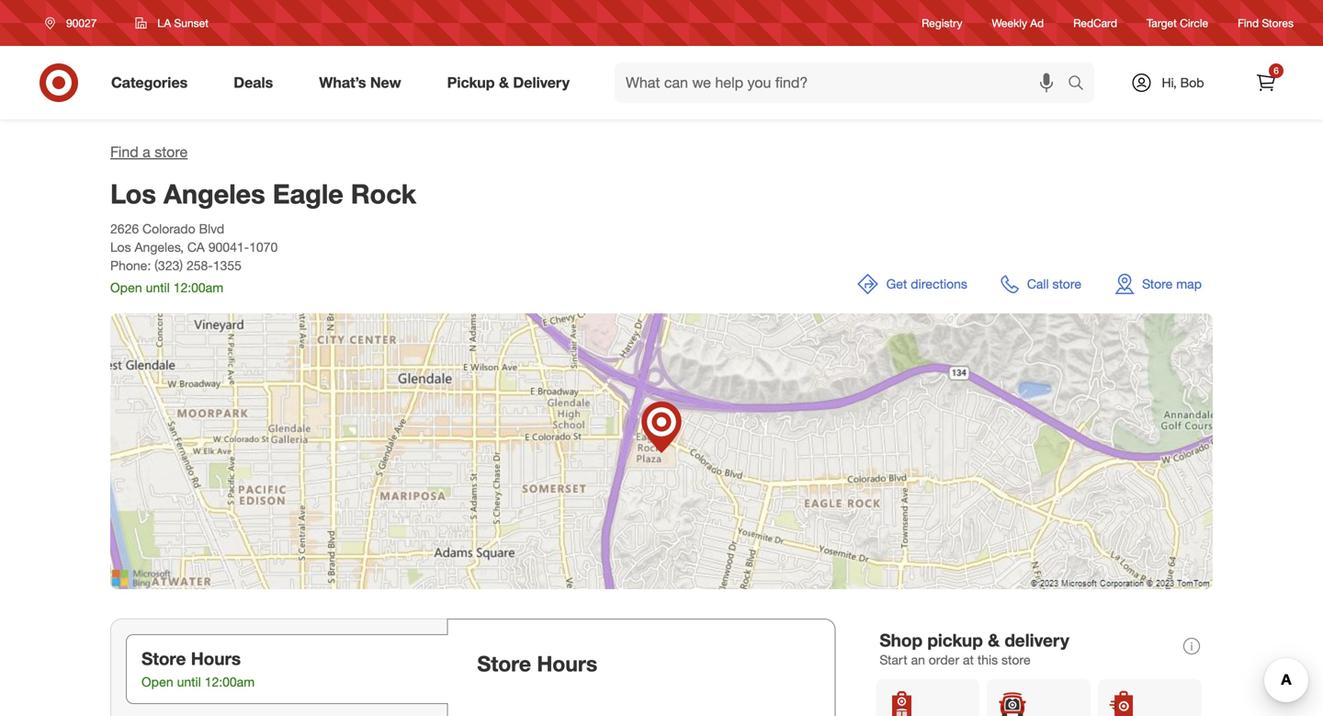 Task type: vqa. For each thing, say whether or not it's contained in the screenshot.
"Open" inside STORE HOURS OPEN UNTIL 12:00AM
yes



Task type: locate. For each thing, give the bounding box(es) containing it.
1 horizontal spatial find
[[1238, 16, 1260, 30]]

call store button
[[990, 262, 1093, 306]]

1 vertical spatial los
[[110, 239, 131, 255]]

12:00am
[[173, 280, 224, 296], [205, 674, 255, 690]]

store
[[1143, 276, 1173, 292], [142, 648, 186, 669], [477, 651, 531, 677]]

0 vertical spatial until
[[146, 280, 170, 296]]

1 vertical spatial find
[[110, 143, 139, 161]]

weekly ad
[[992, 16, 1045, 30]]

los angeles eagle rock map image
[[110, 314, 1214, 589]]

store
[[155, 143, 188, 161], [1053, 276, 1082, 292], [1002, 652, 1031, 668]]

0 vertical spatial store
[[155, 143, 188, 161]]

directions
[[911, 276, 968, 292]]

1 horizontal spatial &
[[988, 630, 1000, 651]]

2626 colorado blvd los angeles, ca 90041-1070 phone: (323) 258-1355 open until 12:00am
[[110, 221, 278, 296]]

los down 2626
[[110, 239, 131, 255]]

find for find stores
[[1238, 16, 1260, 30]]

store map button
[[1104, 262, 1214, 306]]

0 vertical spatial &
[[499, 74, 509, 92]]

store hours
[[477, 651, 598, 677]]

until inside store hours open until 12:00am
[[177, 674, 201, 690]]

open inside store hours open until 12:00am
[[142, 674, 173, 690]]

0 vertical spatial 12:00am
[[173, 280, 224, 296]]

store inside shop pickup & delivery start an order at this store
[[1002, 652, 1031, 668]]

store inside button
[[1143, 276, 1173, 292]]

los
[[110, 177, 156, 210], [110, 239, 131, 255]]

0 horizontal spatial store
[[142, 648, 186, 669]]

store right call
[[1053, 276, 1082, 292]]

0 horizontal spatial hours
[[191, 648, 241, 669]]

What can we help you find? suggestions appear below search field
[[615, 63, 1073, 103]]

start
[[880, 652, 908, 668]]

1 vertical spatial &
[[988, 630, 1000, 651]]

hours inside store hours open until 12:00am
[[191, 648, 241, 669]]

1355
[[213, 257, 242, 274]]

12:00am inside 2626 colorado blvd los angeles, ca 90041-1070 phone: (323) 258-1355 open until 12:00am
[[173, 280, 224, 296]]

circle
[[1181, 16, 1209, 30]]

& right pickup in the top left of the page
[[499, 74, 509, 92]]

2 horizontal spatial store
[[1053, 276, 1082, 292]]

& inside shop pickup & delivery start an order at this store
[[988, 630, 1000, 651]]

pickup & delivery link
[[432, 63, 593, 103]]

store inside store hours open until 12:00am
[[142, 648, 186, 669]]

hours
[[191, 648, 241, 669], [537, 651, 598, 677]]

store hours open until 12:00am
[[142, 648, 255, 690]]

store right "a"
[[155, 143, 188, 161]]

shop pickup & delivery start an order at this store
[[880, 630, 1070, 668]]

hours for store hours
[[537, 651, 598, 677]]

pickup & delivery
[[447, 74, 570, 92]]

angeles,
[[135, 239, 184, 255]]

ca
[[187, 239, 205, 255]]

1 horizontal spatial store
[[477, 651, 531, 677]]

target
[[1147, 16, 1178, 30]]

find left "a"
[[110, 143, 139, 161]]

stores
[[1263, 16, 1294, 30]]

(323)
[[155, 257, 183, 274]]

weekly
[[992, 16, 1028, 30]]

1 vertical spatial 12:00am
[[205, 674, 255, 690]]

1 horizontal spatial until
[[177, 674, 201, 690]]

0 vertical spatial find
[[1238, 16, 1260, 30]]

until
[[146, 280, 170, 296], [177, 674, 201, 690]]

1 vertical spatial open
[[142, 674, 173, 690]]

find left 'stores'
[[1238, 16, 1260, 30]]

1 horizontal spatial hours
[[537, 651, 598, 677]]

hours for store hours open until 12:00am
[[191, 648, 241, 669]]

1 vertical spatial store
[[1053, 276, 1082, 292]]

map
[[1177, 276, 1203, 292]]

find a store link
[[110, 143, 188, 161]]

1070
[[249, 239, 278, 255]]

0 vertical spatial los
[[110, 177, 156, 210]]

redcard
[[1074, 16, 1118, 30]]

hi,
[[1162, 74, 1177, 91]]

2 vertical spatial store
[[1002, 652, 1031, 668]]

los up 2626
[[110, 177, 156, 210]]

eagle
[[273, 177, 344, 210]]

0 horizontal spatial until
[[146, 280, 170, 296]]

open
[[110, 280, 142, 296], [142, 674, 173, 690]]

store right this
[[1002, 652, 1031, 668]]

la
[[158, 16, 171, 30]]

deals link
[[218, 63, 296, 103]]

search button
[[1060, 63, 1104, 107]]

find a store
[[110, 143, 188, 161]]

sunset
[[174, 16, 209, 30]]

& up this
[[988, 630, 1000, 651]]

0 horizontal spatial find
[[110, 143, 139, 161]]

categories
[[111, 74, 188, 92]]

1 los from the top
[[110, 177, 156, 210]]

0 vertical spatial open
[[110, 280, 142, 296]]

0 horizontal spatial store
[[155, 143, 188, 161]]

&
[[499, 74, 509, 92], [988, 630, 1000, 651]]

delivery
[[513, 74, 570, 92]]

1 vertical spatial until
[[177, 674, 201, 690]]

2 horizontal spatial store
[[1143, 276, 1173, 292]]

ad
[[1031, 16, 1045, 30]]

90041-
[[208, 239, 249, 255]]

find
[[1238, 16, 1260, 30], [110, 143, 139, 161]]

0 horizontal spatial &
[[499, 74, 509, 92]]

search
[[1060, 75, 1104, 93]]

1 horizontal spatial store
[[1002, 652, 1031, 668]]

6 link
[[1247, 63, 1287, 103]]

2 los from the top
[[110, 239, 131, 255]]



Task type: describe. For each thing, give the bounding box(es) containing it.
an
[[912, 652, 926, 668]]

registry
[[922, 16, 963, 30]]

angeles
[[164, 177, 265, 210]]

pickup
[[447, 74, 495, 92]]

categories link
[[96, 63, 211, 103]]

find stores link
[[1238, 15, 1294, 31]]

pickup
[[928, 630, 984, 651]]

phone:
[[110, 257, 151, 274]]

redcard link
[[1074, 15, 1118, 31]]

2626
[[110, 221, 139, 237]]

store for store map
[[1143, 276, 1173, 292]]

shop
[[880, 630, 923, 651]]

a
[[143, 143, 151, 161]]

registry link
[[922, 15, 963, 31]]

delivery
[[1005, 630, 1070, 651]]

store for store hours open until 12:00am
[[142, 648, 186, 669]]

la sunset button
[[124, 6, 221, 40]]

90027
[[66, 16, 97, 30]]

deals
[[234, 74, 273, 92]]

target circle
[[1147, 16, 1209, 30]]

this
[[978, 652, 999, 668]]

store inside call store button
[[1053, 276, 1082, 292]]

call store
[[1028, 276, 1082, 292]]

find stores
[[1238, 16, 1294, 30]]

new
[[370, 74, 401, 92]]

los angeles eagle rock
[[110, 177, 417, 210]]

find for find a store
[[110, 143, 139, 161]]

weekly ad link
[[992, 15, 1045, 31]]

bob
[[1181, 74, 1205, 91]]

open inside 2626 colorado blvd los angeles, ca 90041-1070 phone: (323) 258-1355 open until 12:00am
[[110, 280, 142, 296]]

what's
[[319, 74, 366, 92]]

258-
[[187, 257, 213, 274]]

get
[[887, 276, 908, 292]]

get directions link
[[846, 262, 979, 306]]

order
[[929, 652, 960, 668]]

get directions
[[887, 276, 968, 292]]

target circle link
[[1147, 15, 1209, 31]]

los inside 2626 colorado blvd los angeles, ca 90041-1070 phone: (323) 258-1355 open until 12:00am
[[110, 239, 131, 255]]

store for store hours
[[477, 651, 531, 677]]

la sunset
[[158, 16, 209, 30]]

colorado
[[143, 221, 195, 237]]

call
[[1028, 276, 1049, 292]]

12:00am inside store hours open until 12:00am
[[205, 674, 255, 690]]

hi, bob
[[1162, 74, 1205, 91]]

90027 button
[[33, 6, 116, 40]]

store map
[[1143, 276, 1203, 292]]

rock
[[351, 177, 417, 210]]

at
[[964, 652, 974, 668]]

what's new
[[319, 74, 401, 92]]

what's new link
[[304, 63, 424, 103]]

until inside 2626 colorado blvd los angeles, ca 90041-1070 phone: (323) 258-1355 open until 12:00am
[[146, 280, 170, 296]]

6
[[1274, 65, 1280, 76]]

blvd
[[199, 221, 225, 237]]



